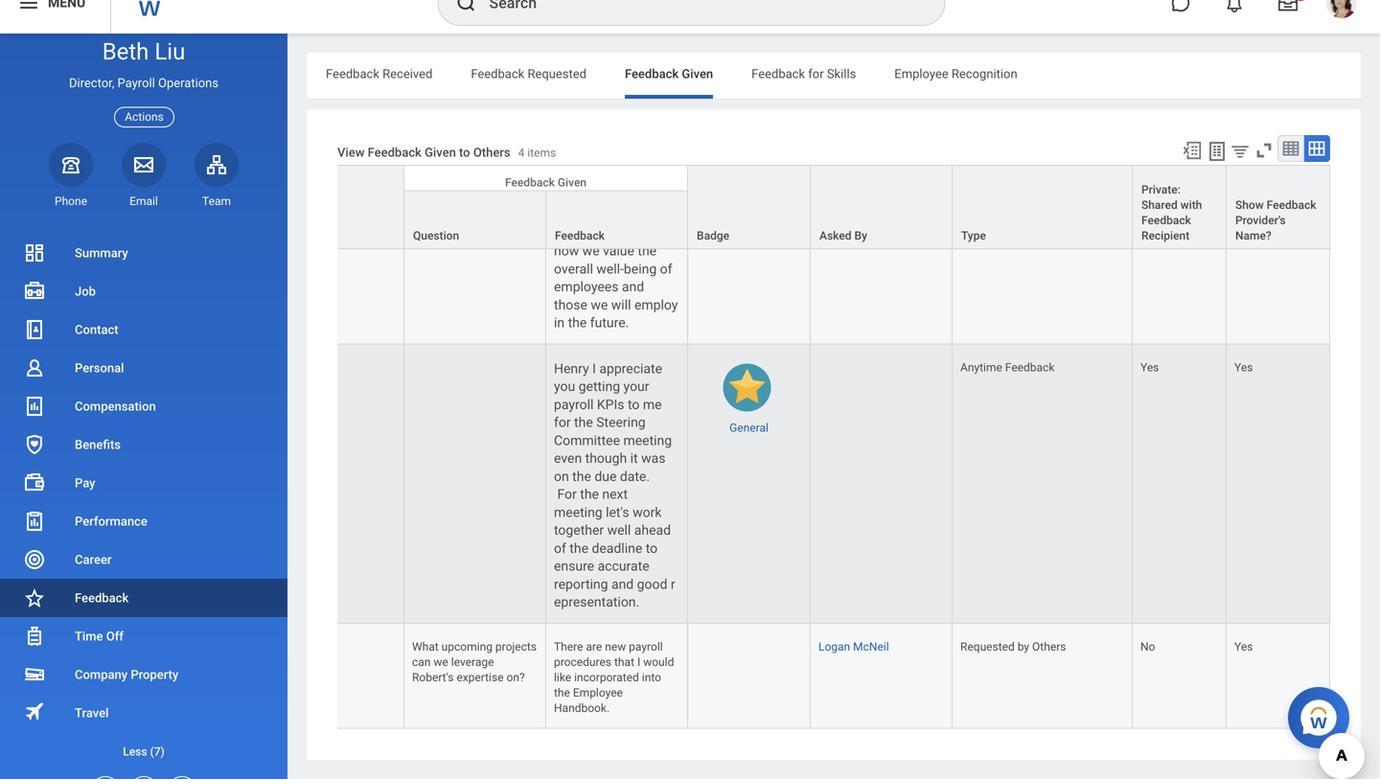 Task type: locate. For each thing, give the bounding box(es) containing it.
1 horizontal spatial feedback given
[[625, 67, 713, 81]]

meeting up was
[[624, 433, 672, 448]]

profile logan mcneil image
[[1327, 0, 1357, 22]]

and down being on the top of page
[[622, 279, 644, 295]]

logan mcneil link
[[819, 636, 889, 654]]

payroll down you
[[554, 397, 594, 412]]

by
[[855, 229, 867, 243]]

0 horizontal spatial i
[[592, 361, 596, 377]]

we down workforce
[[583, 243, 600, 259]]

2 vertical spatial we
[[434, 656, 448, 669]]

about
[[262, 229, 293, 243]]

0 horizontal spatial meeting
[[554, 505, 603, 520]]

feedback column header
[[546, 166, 688, 250]]

director, payroll operations
[[69, 76, 219, 90]]

list
[[0, 234, 288, 771]]

performance image
[[23, 510, 46, 533]]

value
[[603, 243, 635, 259]]

1 horizontal spatial payroll
[[629, 640, 663, 654]]

there are new payroll procedures that i would like incorporated into the employee handbook.
[[554, 640, 677, 715]]

0 vertical spatial others
[[473, 145, 511, 159]]

job image
[[23, 280, 46, 303]]

pay link
[[0, 464, 288, 502]]

for up committee on the bottom left of the page
[[554, 415, 571, 430]]

others left 4
[[473, 145, 511, 159]]

skills
[[827, 67, 856, 81]]

i right that
[[637, 656, 641, 669]]

we up robert's at the bottom left of page
[[434, 656, 448, 669]]

0 horizontal spatial feedback given
[[505, 176, 587, 189]]

contact image
[[23, 318, 46, 341]]

it
[[630, 451, 638, 466]]

feedback down 4
[[505, 176, 555, 189]]

0 vertical spatial payroll
[[554, 397, 594, 412]]

team
[[202, 194, 231, 208]]

banner
[[0, 0, 1380, 34]]

phone
[[55, 194, 87, 208]]

0 horizontal spatial employee
[[573, 686, 623, 700]]

0 vertical spatial and
[[554, 189, 576, 205]]

feedback inside show feedback provider's name?
[[1267, 199, 1317, 212]]

what
[[412, 640, 439, 654]]

2 row from the top
[[159, 166, 1331, 250]]

job
[[75, 284, 96, 299]]

0 horizontal spatial requested
[[528, 67, 587, 81]]

employee recognition
[[895, 67, 1018, 81]]

about column header
[[253, 165, 405, 250]]

of down successful
[[603, 81, 615, 97]]

given
[[682, 67, 713, 81], [425, 145, 456, 159], [558, 176, 587, 189]]

1 row from the top
[[159, 165, 1331, 250]]

me
[[643, 397, 662, 412]]

feedback up how
[[555, 229, 605, 243]]

0 vertical spatial we
[[583, 243, 600, 259]]

we
[[583, 243, 600, 259], [591, 297, 608, 313], [434, 656, 448, 669]]

feedback given inside feedback given popup button
[[505, 176, 587, 189]]

feedback up benefit
[[625, 67, 679, 81]]

getting
[[579, 379, 620, 395]]

liu
[[155, 38, 185, 65]]

0 horizontal spatial given
[[425, 145, 456, 159]]

travel
[[75, 706, 109, 720]]

row containing henry i appreciate you getting your payroll kpis to me for the steering committee meeting even though it was on the due date. for the next meeting let's work together well ahead of the deadline to ensure accurate reporting and good
[[159, 344, 1331, 624]]

that
[[614, 656, 635, 669]]

personal image
[[23, 357, 46, 380]]

and down "accurate" at the bottom of page
[[612, 576, 634, 592]]

0 vertical spatial given
[[682, 67, 713, 81]]

1 horizontal spatial others
[[1032, 640, 1066, 654]]

for left skills
[[808, 67, 824, 81]]

table image
[[1282, 139, 1301, 158]]

given inside popup button
[[558, 176, 587, 189]]

team beth liu element
[[195, 193, 239, 209]]

question column header
[[405, 166, 546, 250]]

the down "like"
[[554, 686, 570, 700]]

being
[[615, 117, 648, 133]]

reporting
[[554, 576, 608, 592]]

next
[[602, 487, 628, 502]]

we up future.
[[591, 297, 608, 313]]

yes
[[1141, 361, 1159, 374], [1235, 361, 1253, 374], [1235, 640, 1253, 654]]

employee left the recognition
[[895, 67, 949, 81]]

would
[[643, 656, 674, 669]]

fullscreen image
[[1254, 140, 1275, 161]]

1 vertical spatial payroll
[[629, 640, 663, 654]]

on right stay
[[652, 153, 668, 169]]

i
[[592, 361, 596, 377], [637, 656, 641, 669]]

2 vertical spatial and
[[612, 576, 634, 592]]

company property image
[[23, 663, 46, 686]]

on down search workday search box
[[652, 45, 667, 61]]

added
[[554, 207, 591, 223]]

phone beth liu element
[[49, 193, 93, 209]]

badge image
[[723, 364, 771, 412]]

inbox large image
[[1279, 0, 1298, 12]]

feedback button
[[546, 191, 687, 248]]

benefits
[[75, 438, 121, 452]]

on inside henry i appreciate you getting your payroll kpis to me for the steering committee meeting even though it was on the due date. for the next meeting let's work together well ahead of the deadline to ensure accurate reporting and good
[[554, 469, 569, 484]]

procedures
[[554, 656, 612, 669]]

row containing feedback given
[[159, 165, 1331, 250]]

due
[[595, 469, 617, 484]]

toolbar
[[1173, 135, 1331, 165]]

1 horizontal spatial given
[[558, 176, 587, 189]]

on
[[652, 45, 667, 61], [652, 153, 668, 169], [554, 469, 569, 484]]

logan mcneil
[[819, 640, 889, 654]]

payroll inside henry i appreciate you getting your payroll kpis to me for the steering committee meeting even though it was on the due date. for the next meeting let's work together well ahead of the deadline to ensure accurate reporting and good
[[554, 397, 594, 412]]

1 horizontal spatial meeting
[[624, 433, 672, 448]]

logan
[[819, 640, 850, 654]]

of down research
[[577, 171, 589, 187]]

congratulations on the successful delivery of our enhanced benefit offerings. being proactive through research to stay on top of the market and the best value- added services for our workforce shows how we value the overall well-being of employees and those we will employ in the future.
[[554, 45, 683, 331]]

1 horizontal spatial i
[[637, 656, 641, 669]]

name?
[[1236, 229, 1272, 243]]

1 vertical spatial for
[[647, 207, 664, 223]]

steering
[[596, 415, 646, 430]]

2 horizontal spatial for
[[808, 67, 824, 81]]

requested left by
[[961, 640, 1015, 654]]

0 horizontal spatial our
[[554, 225, 574, 241]]

view
[[337, 145, 365, 159]]

others right by
[[1032, 640, 1066, 654]]

with
[[1181, 199, 1202, 212]]

what upcoming projects can we leverage robert's expertise on?
[[412, 640, 540, 684]]

0 vertical spatial i
[[592, 361, 596, 377]]

requested
[[528, 67, 587, 81], [961, 640, 1015, 654]]

0 vertical spatial employee
[[895, 67, 949, 81]]

to left stay
[[609, 153, 621, 169]]

on down even
[[554, 469, 569, 484]]

recipient
[[1142, 229, 1190, 243]]

the right in
[[568, 315, 587, 331]]

tab list containing feedback received
[[307, 53, 1361, 99]]

compensation image
[[23, 395, 46, 418]]

given down research
[[558, 176, 587, 189]]

asked by button
[[811, 166, 952, 248]]

the up added
[[580, 189, 599, 205]]

given up question 'column header'
[[425, 145, 456, 159]]

1 horizontal spatial employee
[[895, 67, 949, 81]]

0 horizontal spatial others
[[473, 145, 511, 159]]

1 horizontal spatial requested
[[961, 640, 1015, 654]]

travel image
[[23, 700, 46, 723]]

meeting down for the at the left bottom
[[554, 505, 603, 520]]

row
[[159, 165, 1331, 250], [159, 166, 1331, 250], [159, 344, 1331, 624], [159, 624, 1331, 729]]

employee inside tab list
[[895, 67, 949, 81]]

services
[[595, 207, 644, 223]]

benefits link
[[0, 426, 288, 464]]

2 vertical spatial given
[[558, 176, 587, 189]]

given down search workday search box
[[682, 67, 713, 81]]

0 horizontal spatial for
[[554, 415, 571, 430]]

Search Workday  search field
[[489, 0, 905, 24]]

list containing summary
[[0, 234, 288, 771]]

i up getting
[[592, 361, 596, 377]]

feedback inside list
[[75, 591, 129, 605]]

feedback given up benefit
[[625, 67, 713, 81]]

2 vertical spatial for
[[554, 415, 571, 430]]

payroll inside the there are new payroll procedures that i would like incorporated into the employee handbook.
[[629, 640, 663, 654]]

actions
[[125, 110, 164, 124]]

of up "ensure"
[[554, 541, 566, 556]]

1 vertical spatial given
[[425, 145, 456, 159]]

show
[[1236, 199, 1264, 212]]

feedback image
[[23, 587, 46, 610]]

feedback given
[[625, 67, 713, 81], [505, 176, 587, 189]]

payroll up would
[[629, 640, 663, 654]]

the up being on the top of page
[[638, 243, 657, 259]]

company
[[75, 668, 128, 682]]

1 vertical spatial feedback given
[[505, 176, 587, 189]]

for up the shows in the top left of the page
[[647, 207, 664, 223]]

requested up delivery at the left top of the page
[[528, 67, 587, 81]]

private: shared with feedback recipient column header
[[1133, 165, 1227, 250]]

employee
[[895, 67, 949, 81], [573, 686, 623, 700]]

was
[[641, 451, 666, 466]]

feedback up recipient
[[1142, 214, 1191, 227]]

2 vertical spatial on
[[554, 469, 569, 484]]

0 vertical spatial feedback given
[[625, 67, 713, 81]]

delivery
[[554, 81, 600, 97]]

travel link
[[0, 694, 288, 732]]

appreciate
[[599, 361, 662, 377]]

beth
[[102, 38, 149, 65]]

top
[[554, 171, 574, 187]]

feedback given down items
[[505, 176, 587, 189]]

search image
[[455, 0, 478, 14]]

4 row from the top
[[159, 624, 1331, 729]]

summary link
[[0, 234, 288, 272]]

congratulations
[[554, 45, 649, 61]]

employee inside the there are new payroll procedures that i would like incorporated into the employee handbook.
[[573, 686, 623, 700]]

1 vertical spatial employee
[[573, 686, 623, 700]]

and down the "top"
[[554, 189, 576, 205]]

we inside what upcoming projects can we leverage robert's expertise on?
[[434, 656, 448, 669]]

0 vertical spatial for
[[808, 67, 824, 81]]

employee down incorporated
[[573, 686, 623, 700]]

those
[[554, 297, 588, 313]]

0 vertical spatial requested
[[528, 67, 587, 81]]

workforce
[[577, 225, 637, 241]]

0 horizontal spatial payroll
[[554, 397, 594, 412]]

the down together
[[570, 541, 589, 556]]

feedback up the time off
[[75, 591, 129, 605]]

1 horizontal spatial our
[[619, 81, 638, 97]]

view team image
[[205, 153, 228, 176]]

well-
[[597, 261, 624, 277]]

export to excel image
[[1182, 140, 1203, 161]]

3 row from the top
[[159, 344, 1331, 624]]

are
[[586, 640, 602, 654]]

contact
[[75, 323, 118, 337]]

feedback up the provider's
[[1267, 199, 1317, 212]]

the up best
[[592, 171, 611, 187]]

row containing question
[[159, 166, 1331, 250]]

date.
[[620, 469, 650, 484]]

less (7) button
[[0, 732, 288, 771]]

tab list
[[307, 53, 1361, 99]]

performance link
[[0, 502, 288, 541]]

1 horizontal spatial for
[[647, 207, 664, 223]]

time off link
[[0, 617, 288, 656]]

our up how
[[554, 225, 574, 241]]

0 vertical spatial meeting
[[624, 433, 672, 448]]

deadline
[[592, 541, 643, 556]]

cell
[[253, 29, 405, 344], [405, 29, 546, 344], [688, 29, 811, 344], [811, 29, 953, 344], [953, 29, 1133, 344], [1133, 29, 1227, 344], [1227, 29, 1331, 344], [405, 344, 546, 624], [811, 344, 953, 624], [688, 624, 811, 729]]

best
[[602, 189, 628, 205]]

provider's
[[1236, 214, 1286, 227]]

0 vertical spatial our
[[619, 81, 638, 97]]

personal
[[75, 361, 124, 375]]

new
[[605, 640, 626, 654]]

show feedback provider's name?
[[1236, 199, 1317, 243]]

our up benefit
[[619, 81, 638, 97]]

robert's
[[412, 671, 454, 684]]

1 vertical spatial i
[[637, 656, 641, 669]]

proactive
[[554, 135, 609, 151]]

time off
[[75, 629, 124, 644]]

shared
[[1142, 199, 1178, 212]]

asked by
[[820, 229, 867, 243]]

r
[[671, 576, 675, 592]]



Task type: describe. For each thing, give the bounding box(es) containing it.
feedback received
[[326, 67, 433, 81]]

anytime feedback
[[961, 361, 1055, 374]]

to down ahead at left
[[646, 541, 658, 556]]

by
[[1018, 640, 1030, 654]]

of right being on the top of page
[[660, 261, 672, 277]]

benefits image
[[23, 433, 46, 456]]

1 vertical spatial we
[[591, 297, 608, 313]]

1 vertical spatial requested
[[961, 640, 1015, 654]]

badge column header
[[688, 165, 811, 250]]

in
[[554, 315, 565, 331]]

on?
[[507, 671, 525, 684]]

time off image
[[23, 625, 46, 648]]

1 vertical spatial others
[[1032, 640, 1066, 654]]

company property
[[75, 668, 179, 682]]

general
[[730, 421, 769, 435]]

successful
[[576, 63, 641, 79]]

operations
[[158, 76, 219, 90]]

enhanced
[[554, 99, 612, 115]]

feedback down search image
[[471, 67, 525, 81]]

question
[[413, 229, 459, 243]]

congratulations on the successful delivery of our enhanced benefit offerings. being proactive through research to stay on top of the market and the best value- added services for our workforce shows how we value the overall well-being of employees and those we will employ in the future. row
[[159, 29, 1331, 344]]

the up for the at the left bottom
[[572, 469, 591, 484]]

feedback left skills
[[752, 67, 805, 81]]

the inside the there are new payroll procedures that i would like incorporated into the employee handbook.
[[554, 686, 570, 700]]

to inside congratulations on the successful delivery of our enhanced benefit offerings. being proactive through research to stay on top of the market and the best value- added services for our workforce shows how we value the overall well-being of employees and those we will employ in the future.
[[609, 153, 621, 169]]

incorporated
[[574, 671, 639, 684]]

for inside henry i appreciate you getting your payroll kpis to me for the steering committee meeting even though it was on the due date. for the next meeting let's work together well ahead of the deadline to ensure accurate reporting and good
[[554, 415, 571, 430]]

performance
[[75, 514, 147, 529]]

compensation
[[75, 399, 156, 414]]

private: shared with feedback recipient
[[1142, 183, 1202, 243]]

can
[[412, 656, 431, 669]]

off
[[106, 629, 124, 644]]

2 horizontal spatial given
[[682, 67, 713, 81]]

feedback link
[[0, 579, 288, 617]]

less (7) button
[[0, 741, 288, 764]]

feedback inside 'private: shared with feedback recipient'
[[1142, 214, 1191, 227]]

good
[[637, 576, 668, 592]]

1 vertical spatial on
[[652, 153, 668, 169]]

accurate
[[598, 559, 650, 574]]

(7)
[[150, 745, 165, 759]]

kpis
[[597, 397, 625, 412]]

requested by others
[[961, 640, 1066, 654]]

the up delivery at the left top of the page
[[554, 63, 573, 79]]

recognition
[[952, 67, 1018, 81]]

career image
[[23, 548, 46, 571]]

overall
[[554, 261, 593, 277]]

asked
[[820, 229, 852, 243]]

through
[[612, 135, 659, 151]]

stay
[[624, 153, 649, 169]]

feedback right anytime
[[1005, 361, 1055, 374]]

i inside the there are new payroll procedures that i would like incorporated into the employee handbook.
[[637, 656, 641, 669]]

pay
[[75, 476, 95, 490]]

feedback right view
[[368, 145, 422, 159]]

team link
[[195, 143, 239, 209]]

row containing what upcoming projects can we leverage robert's expertise on?
[[159, 624, 1331, 729]]

pay image
[[23, 472, 46, 495]]

feedback given button
[[405, 166, 687, 190]]

0 vertical spatial on
[[652, 45, 667, 61]]

justify image
[[17, 0, 40, 14]]

about button
[[253, 166, 404, 248]]

yes for there are new payroll procedures that i would like incorporated into the employee handbook.
[[1235, 640, 1253, 654]]

employ
[[635, 297, 678, 313]]

career
[[75, 553, 112, 567]]

question button
[[405, 191, 545, 248]]

1 vertical spatial meeting
[[554, 505, 603, 520]]

r epresentation.
[[554, 576, 675, 610]]

ensure
[[554, 559, 594, 574]]

let's
[[606, 505, 629, 520]]

private:
[[1142, 183, 1181, 197]]

benefit
[[616, 99, 657, 115]]

there
[[554, 640, 583, 654]]

yes for henry i appreciate you getting your payroll kpis to me for the steering committee meeting even though it was on the due date. for the next meeting let's work together well ahead of the deadline to ensure accurate reporting and good
[[1235, 361, 1253, 374]]

to left 4
[[459, 145, 470, 159]]

phone button
[[49, 143, 93, 209]]

feedback left received
[[326, 67, 380, 81]]

summary image
[[23, 242, 46, 265]]

work
[[633, 505, 662, 520]]

phone image
[[58, 153, 84, 176]]

actions button
[[114, 107, 174, 127]]

1 vertical spatial our
[[554, 225, 574, 241]]

expand table image
[[1308, 139, 1327, 158]]

committee
[[554, 433, 620, 448]]

how
[[554, 243, 579, 259]]

of inside henry i appreciate you getting your payroll kpis to me for the steering committee meeting even though it was on the due date. for the next meeting let's work together well ahead of the deadline to ensure accurate reporting and good
[[554, 541, 566, 556]]

general link
[[730, 417, 769, 435]]

to down your
[[628, 397, 640, 412]]

henry i appreciate you getting your payroll kpis to me for the steering committee meeting even though it was on the due date. for the next meeting let's work together well ahead of the deadline to ensure accurate reporting and good
[[554, 361, 675, 592]]

feedback for skills
[[752, 67, 856, 81]]

1 vertical spatial and
[[622, 279, 644, 295]]

i inside henry i appreciate you getting your payroll kpis to me for the steering committee meeting even though it was on the due date. for the next meeting let's work together well ahead of the deadline to ensure accurate reporting and good
[[592, 361, 596, 377]]

type column header
[[953, 165, 1133, 250]]

for inside congratulations on the successful delivery of our enhanced benefit offerings. being proactive through research to stay on top of the market and the best value- added services for our workforce shows how we value the overall well-being of employees and those we will employ in the future.
[[647, 207, 664, 223]]

value-
[[631, 189, 666, 205]]

export to worksheets image
[[1206, 140, 1229, 163]]

feedback requested
[[471, 67, 587, 81]]

compensation link
[[0, 387, 288, 426]]

badge
[[697, 229, 730, 243]]

email beth liu element
[[122, 193, 166, 209]]

handbook.
[[554, 702, 610, 715]]

though
[[585, 451, 627, 466]]

your
[[624, 379, 649, 395]]

mail image
[[132, 153, 155, 176]]

asked by column header
[[811, 165, 953, 250]]

director,
[[69, 76, 114, 90]]

offerings.
[[554, 117, 611, 133]]

epresentation.
[[554, 594, 640, 610]]

projects
[[496, 640, 537, 654]]

for the
[[557, 487, 599, 502]]

select to filter grid data image
[[1230, 141, 1251, 161]]

show feedback provider's name? button
[[1227, 166, 1330, 248]]

anytime
[[961, 361, 1003, 374]]

and inside henry i appreciate you getting your payroll kpis to me for the steering committee meeting even though it was on the due date. for the next meeting let's work together well ahead of the deadline to ensure accurate reporting and good
[[612, 576, 634, 592]]

henry
[[554, 361, 589, 377]]

requested inside tab list
[[528, 67, 587, 81]]

navigation pane region
[[0, 34, 288, 779]]

notifications large image
[[1225, 0, 1244, 12]]

feedback given inside tab list
[[625, 67, 713, 81]]

the up committee on the bottom left of the page
[[574, 415, 593, 430]]

less (7)
[[123, 745, 165, 759]]

view feedback given to others 4 items
[[337, 145, 556, 159]]

even
[[554, 451, 582, 466]]

mcneil
[[853, 640, 889, 654]]



Task type: vqa. For each thing, say whether or not it's contained in the screenshot.
Benefits Image
yes



